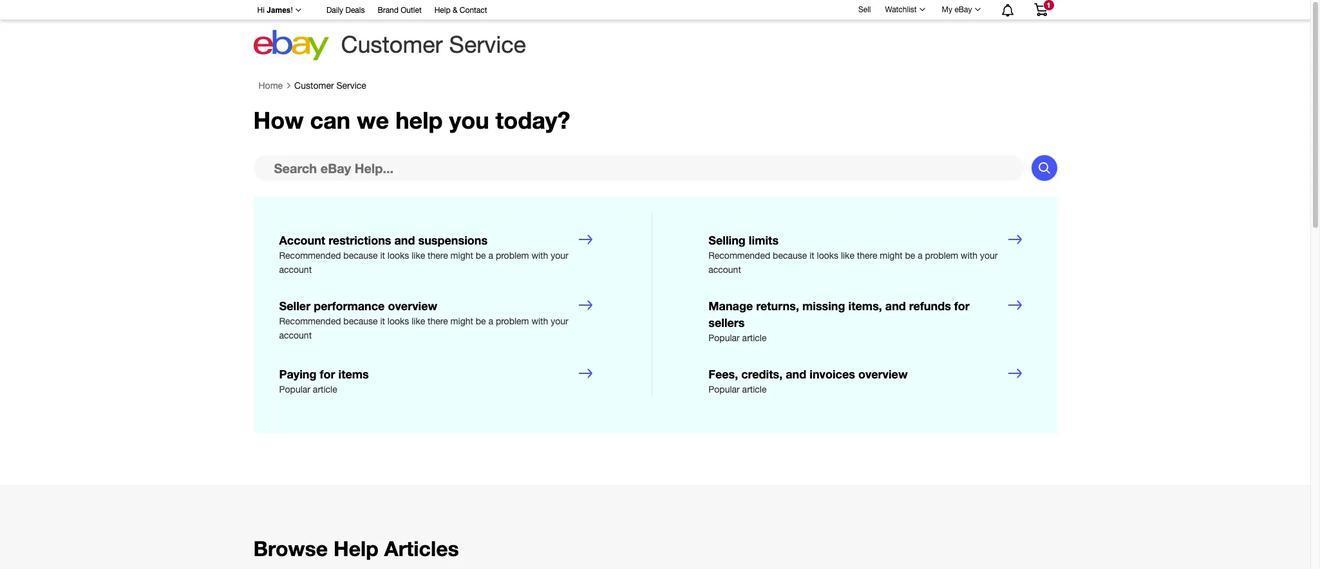 Task type: locate. For each thing, give the bounding box(es) containing it.
1 vertical spatial customer service
[[295, 81, 367, 91]]

popular inside paying for items popular article
[[279, 385, 311, 395]]

deals
[[346, 6, 365, 15]]

service up "can"
[[337, 81, 367, 91]]

help
[[435, 6, 451, 15], [334, 537, 379, 561]]

like
[[412, 251, 425, 261], [841, 251, 855, 261], [412, 316, 425, 327]]

0 vertical spatial overview
[[388, 299, 438, 313]]

it down performance
[[380, 316, 385, 327]]

customer service
[[341, 31, 526, 58], [295, 81, 367, 91]]

recommended down account
[[279, 251, 341, 261]]

your inside seller performance overview recommended because it looks like there might be a problem with your account
[[551, 316, 569, 327]]

your inside account restrictions and suspensions recommended because it looks like there might be a problem with your account
[[551, 251, 569, 261]]

article
[[743, 333, 767, 343], [313, 385, 337, 395], [743, 385, 767, 395]]

0 vertical spatial customer service
[[341, 31, 526, 58]]

looks
[[388, 251, 409, 261], [817, 251, 839, 261], [388, 316, 409, 327]]

1 vertical spatial for
[[320, 367, 335, 381]]

popular inside manage returns, missing items, and refunds for sellers popular article
[[709, 333, 740, 343]]

2 vertical spatial and
[[786, 367, 807, 381]]

customer service link
[[295, 81, 367, 91]]

looks inside seller performance overview recommended because it looks like there might be a problem with your account
[[388, 316, 409, 327]]

my ebay
[[942, 5, 973, 14]]

how
[[254, 107, 304, 134]]

because down restrictions
[[344, 251, 378, 261]]

account down account
[[279, 265, 312, 275]]

customer up "can"
[[295, 81, 334, 91]]

1 vertical spatial service
[[337, 81, 367, 91]]

for
[[955, 299, 970, 313], [320, 367, 335, 381]]

0 horizontal spatial customer
[[295, 81, 334, 91]]

overview down account restrictions and suspensions recommended because it looks like there might be a problem with your account
[[388, 299, 438, 313]]

james
[[267, 6, 291, 15]]

because inside account restrictions and suspensions recommended because it looks like there might be a problem with your account
[[344, 251, 378, 261]]

it
[[380, 251, 385, 261], [810, 251, 815, 261], [380, 316, 385, 327]]

for inside paying for items popular article
[[320, 367, 335, 381]]

recommended down seller
[[279, 316, 341, 327]]

be inside seller performance overview recommended because it looks like there might be a problem with your account
[[476, 316, 486, 327]]

because down performance
[[344, 316, 378, 327]]

help & contact link
[[435, 4, 487, 18]]

a inside seller performance overview recommended because it looks like there might be a problem with your account
[[489, 316, 494, 327]]

how can we help you today?
[[254, 107, 571, 134]]

1 vertical spatial help
[[334, 537, 379, 561]]

account down seller
[[279, 331, 312, 341]]

overview
[[388, 299, 438, 313], [859, 367, 908, 381]]

overview right the invoices
[[859, 367, 908, 381]]

0 horizontal spatial for
[[320, 367, 335, 381]]

0 horizontal spatial and
[[395, 233, 415, 248]]

customer service down &
[[341, 31, 526, 58]]

credits,
[[742, 367, 783, 381]]

outlet
[[401, 6, 422, 15]]

it down restrictions
[[380, 251, 385, 261]]

problem
[[496, 251, 529, 261], [926, 251, 959, 261], [496, 316, 529, 327]]

with
[[532, 251, 548, 261], [961, 251, 978, 261], [532, 316, 548, 327]]

today?
[[496, 107, 571, 134]]

with inside the selling limits recommended because it looks like there might be a problem with your account
[[961, 251, 978, 261]]

you
[[449, 107, 489, 134]]

article down paying on the bottom of page
[[313, 385, 337, 395]]

0 vertical spatial for
[[955, 299, 970, 313]]

a inside account restrictions and suspensions recommended because it looks like there might be a problem with your account
[[489, 251, 494, 261]]

1
[[1047, 1, 1051, 9]]

browse
[[254, 537, 328, 561]]

customer service inside the how can we help you today? main content
[[295, 81, 367, 91]]

for right refunds
[[955, 299, 970, 313]]

seller
[[279, 299, 311, 313]]

1 vertical spatial overview
[[859, 367, 908, 381]]

your
[[551, 251, 569, 261], [981, 251, 998, 261], [551, 316, 569, 327]]

problem inside seller performance overview recommended because it looks like there might be a problem with your account
[[496, 316, 529, 327]]

2 horizontal spatial and
[[886, 299, 906, 313]]

home
[[259, 81, 283, 91]]

!
[[291, 6, 293, 15]]

for left items
[[320, 367, 335, 381]]

browse help articles
[[254, 537, 459, 561]]

article down the sellers
[[743, 333, 767, 343]]

and
[[395, 233, 415, 248], [886, 299, 906, 313], [786, 367, 807, 381]]

0 horizontal spatial overview
[[388, 299, 438, 313]]

0 vertical spatial customer
[[341, 31, 443, 58]]

customer inside 'banner'
[[341, 31, 443, 58]]

can
[[310, 107, 351, 134]]

popular down paying on the bottom of page
[[279, 385, 311, 395]]

overview inside fees, credits, and invoices overview popular article
[[859, 367, 908, 381]]

customer
[[341, 31, 443, 58], [295, 81, 334, 91]]

0 vertical spatial help
[[435, 6, 451, 15]]

0 horizontal spatial help
[[334, 537, 379, 561]]

items,
[[849, 299, 883, 313]]

daily deals link
[[327, 4, 365, 18]]

1 vertical spatial and
[[886, 299, 906, 313]]

popular down fees,
[[709, 385, 740, 395]]

a
[[489, 251, 494, 261], [918, 251, 923, 261], [489, 316, 494, 327]]

like inside account restrictions and suspensions recommended because it looks like there might be a problem with your account
[[412, 251, 425, 261]]

0 horizontal spatial service
[[337, 81, 367, 91]]

0 vertical spatial and
[[395, 233, 415, 248]]

recommended
[[279, 251, 341, 261], [709, 251, 771, 261], [279, 316, 341, 327]]

performance
[[314, 299, 385, 313]]

because down limits
[[773, 251, 807, 261]]

and right items,
[[886, 299, 906, 313]]

1 vertical spatial customer
[[295, 81, 334, 91]]

seller performance overview recommended because it looks like there might be a problem with your account
[[279, 299, 569, 341]]

article down credits,
[[743, 385, 767, 395]]

account down selling
[[709, 265, 741, 275]]

help
[[396, 107, 443, 134]]

customer service up "can"
[[295, 81, 367, 91]]

1 horizontal spatial help
[[435, 6, 451, 15]]

manage
[[709, 299, 753, 313]]

popular
[[709, 333, 740, 343], [279, 385, 311, 395], [709, 385, 740, 395]]

service down contact
[[449, 31, 526, 58]]

your inside the selling limits recommended because it looks like there might be a problem with your account
[[981, 251, 998, 261]]

be inside account restrictions and suspensions recommended because it looks like there might be a problem with your account
[[476, 251, 486, 261]]

paying
[[279, 367, 317, 381]]

and right credits,
[[786, 367, 807, 381]]

invoices
[[810, 367, 856, 381]]

1 horizontal spatial and
[[786, 367, 807, 381]]

1 horizontal spatial overview
[[859, 367, 908, 381]]

with inside account restrictions and suspensions recommended because it looks like there might be a problem with your account
[[532, 251, 548, 261]]

account restrictions and suspensions recommended because it looks like there might be a problem with your account
[[279, 233, 569, 275]]

might
[[451, 251, 473, 261], [880, 251, 903, 261], [451, 316, 473, 327]]

my
[[942, 5, 953, 14]]

suspensions
[[418, 233, 488, 248]]

selling limits recommended because it looks like there might be a problem with your account
[[709, 233, 998, 275]]

customer service banner
[[250, 0, 1058, 64]]

be
[[476, 251, 486, 261], [906, 251, 916, 261], [476, 316, 486, 327]]

there
[[428, 251, 448, 261], [857, 251, 878, 261], [428, 316, 448, 327]]

customer down brand
[[341, 31, 443, 58]]

&
[[453, 6, 458, 15]]

it up the missing
[[810, 251, 815, 261]]

popular down the sellers
[[709, 333, 740, 343]]

recommended inside seller performance overview recommended because it looks like there might be a problem with your account
[[279, 316, 341, 327]]

manage returns, missing items, and refunds for sellers popular article
[[709, 299, 970, 343]]

1 horizontal spatial service
[[449, 31, 526, 58]]

my ebay link
[[935, 2, 987, 17]]

0 vertical spatial service
[[449, 31, 526, 58]]

watchlist link
[[878, 2, 931, 17]]

and right restrictions
[[395, 233, 415, 248]]

account
[[279, 265, 312, 275], [709, 265, 741, 275], [279, 331, 312, 341]]

refunds
[[910, 299, 952, 313]]

a inside the selling limits recommended because it looks like there might be a problem with your account
[[918, 251, 923, 261]]

and inside fees, credits, and invoices overview popular article
[[786, 367, 807, 381]]

because
[[344, 251, 378, 261], [773, 251, 807, 261], [344, 316, 378, 327]]

daily deals
[[327, 6, 365, 15]]

and inside account restrictions and suspensions recommended because it looks like there might be a problem with your account
[[395, 233, 415, 248]]

article inside paying for items popular article
[[313, 385, 337, 395]]

1 horizontal spatial customer
[[341, 31, 443, 58]]

service
[[449, 31, 526, 58], [337, 81, 367, 91]]

1 horizontal spatial for
[[955, 299, 970, 313]]

popular inside fees, credits, and invoices overview popular article
[[709, 385, 740, 395]]

recommended down selling
[[709, 251, 771, 261]]



Task type: vqa. For each thing, say whether or not it's contained in the screenshot.
months
no



Task type: describe. For each thing, give the bounding box(es) containing it.
1 link
[[1027, 0, 1056, 19]]

and for suspensions
[[395, 233, 415, 248]]

overview inside seller performance overview recommended because it looks like there might be a problem with your account
[[388, 299, 438, 313]]

fees, credits, and invoices overview popular article
[[709, 367, 908, 395]]

problem inside account restrictions and suspensions recommended because it looks like there might be a problem with your account
[[496, 251, 529, 261]]

service inside the how can we help you today? main content
[[337, 81, 367, 91]]

there inside the selling limits recommended because it looks like there might be a problem with your account
[[857, 251, 878, 261]]

like inside the selling limits recommended because it looks like there might be a problem with your account
[[841, 251, 855, 261]]

recommended inside the selling limits recommended because it looks like there might be a problem with your account
[[709, 251, 771, 261]]

home link
[[259, 81, 283, 91]]

limits
[[749, 233, 779, 248]]

like inside seller performance overview recommended because it looks like there might be a problem with your account
[[412, 316, 425, 327]]

help inside main content
[[334, 537, 379, 561]]

account
[[279, 233, 325, 248]]

might inside seller performance overview recommended because it looks like there might be a problem with your account
[[451, 316, 473, 327]]

service inside 'banner'
[[449, 31, 526, 58]]

because inside the selling limits recommended because it looks like there might be a problem with your account
[[773, 251, 807, 261]]

account inside account restrictions and suspensions recommended because it looks like there might be a problem with your account
[[279, 265, 312, 275]]

items
[[339, 367, 369, 381]]

article inside fees, credits, and invoices overview popular article
[[743, 385, 767, 395]]

be inside the selling limits recommended because it looks like there might be a problem with your account
[[906, 251, 916, 261]]

how can we help you today? main content
[[0, 75, 1311, 570]]

hi
[[257, 6, 265, 15]]

it inside the selling limits recommended because it looks like there might be a problem with your account
[[810, 251, 815, 261]]

for inside manage returns, missing items, and refunds for sellers popular article
[[955, 299, 970, 313]]

it inside account restrictions and suspensions recommended because it looks like there might be a problem with your account
[[380, 251, 385, 261]]

daily
[[327, 6, 343, 15]]

recommended inside account restrictions and suspensions recommended because it looks like there might be a problem with your account
[[279, 251, 341, 261]]

ebay
[[955, 5, 973, 14]]

account inside the selling limits recommended because it looks like there might be a problem with your account
[[709, 265, 741, 275]]

and inside manage returns, missing items, and refunds for sellers popular article
[[886, 299, 906, 313]]

might inside account restrictions and suspensions recommended because it looks like there might be a problem with your account
[[451, 251, 473, 261]]

missing
[[803, 299, 846, 313]]

there inside seller performance overview recommended because it looks like there might be a problem with your account
[[428, 316, 448, 327]]

selling
[[709, 233, 746, 248]]

articles
[[384, 537, 459, 561]]

sellers
[[709, 316, 745, 330]]

looks inside the selling limits recommended because it looks like there might be a problem with your account
[[817, 251, 839, 261]]

sell
[[859, 5, 871, 14]]

restrictions
[[329, 233, 391, 248]]

Search eBay Help... text field
[[254, 156, 1024, 181]]

hi james !
[[257, 6, 293, 15]]

there inside account restrictions and suspensions recommended because it looks like there might be a problem with your account
[[428, 251, 448, 261]]

looks inside account restrictions and suspensions recommended because it looks like there might be a problem with your account
[[388, 251, 409, 261]]

might inside the selling limits recommended because it looks like there might be a problem with your account
[[880, 251, 903, 261]]

we
[[357, 107, 389, 134]]

customer service inside customer service 'banner'
[[341, 31, 526, 58]]

brand outlet link
[[378, 4, 422, 18]]

fees,
[[709, 367, 739, 381]]

help & contact
[[435, 6, 487, 15]]

returns,
[[757, 299, 800, 313]]

and for invoices
[[786, 367, 807, 381]]

customer inside the how can we help you today? main content
[[295, 81, 334, 91]]

with inside seller performance overview recommended because it looks like there might be a problem with your account
[[532, 316, 548, 327]]

brand outlet
[[378, 6, 422, 15]]

problem inside the selling limits recommended because it looks like there might be a problem with your account
[[926, 251, 959, 261]]

it inside seller performance overview recommended because it looks like there might be a problem with your account
[[380, 316, 385, 327]]

sell link
[[853, 5, 877, 14]]

account inside seller performance overview recommended because it looks like there might be a problem with your account
[[279, 331, 312, 341]]

account navigation
[[250, 0, 1058, 20]]

contact
[[460, 6, 487, 15]]

article inside manage returns, missing items, and refunds for sellers popular article
[[743, 333, 767, 343]]

brand
[[378, 6, 399, 15]]

paying for items popular article
[[279, 367, 369, 395]]

help inside account navigation
[[435, 6, 451, 15]]

watchlist
[[886, 5, 917, 14]]

because inside seller performance overview recommended because it looks like there might be a problem with your account
[[344, 316, 378, 327]]



